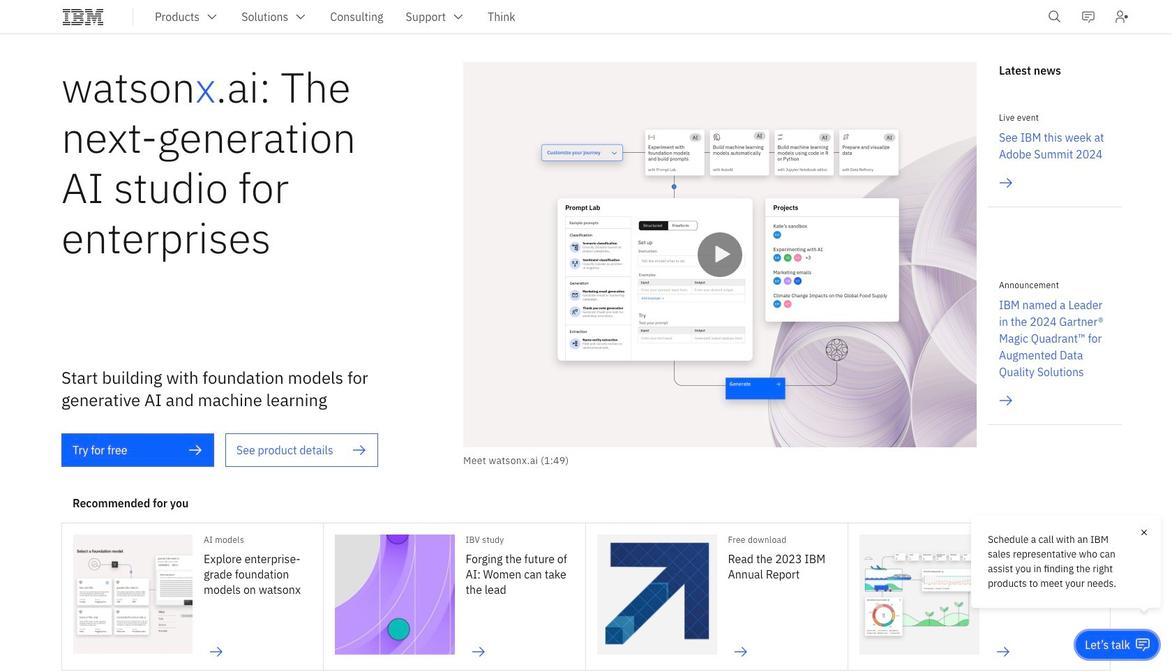 Task type: locate. For each thing, give the bounding box(es) containing it.
close image
[[1139, 527, 1150, 538]]

let's talk element
[[1086, 637, 1131, 653]]



